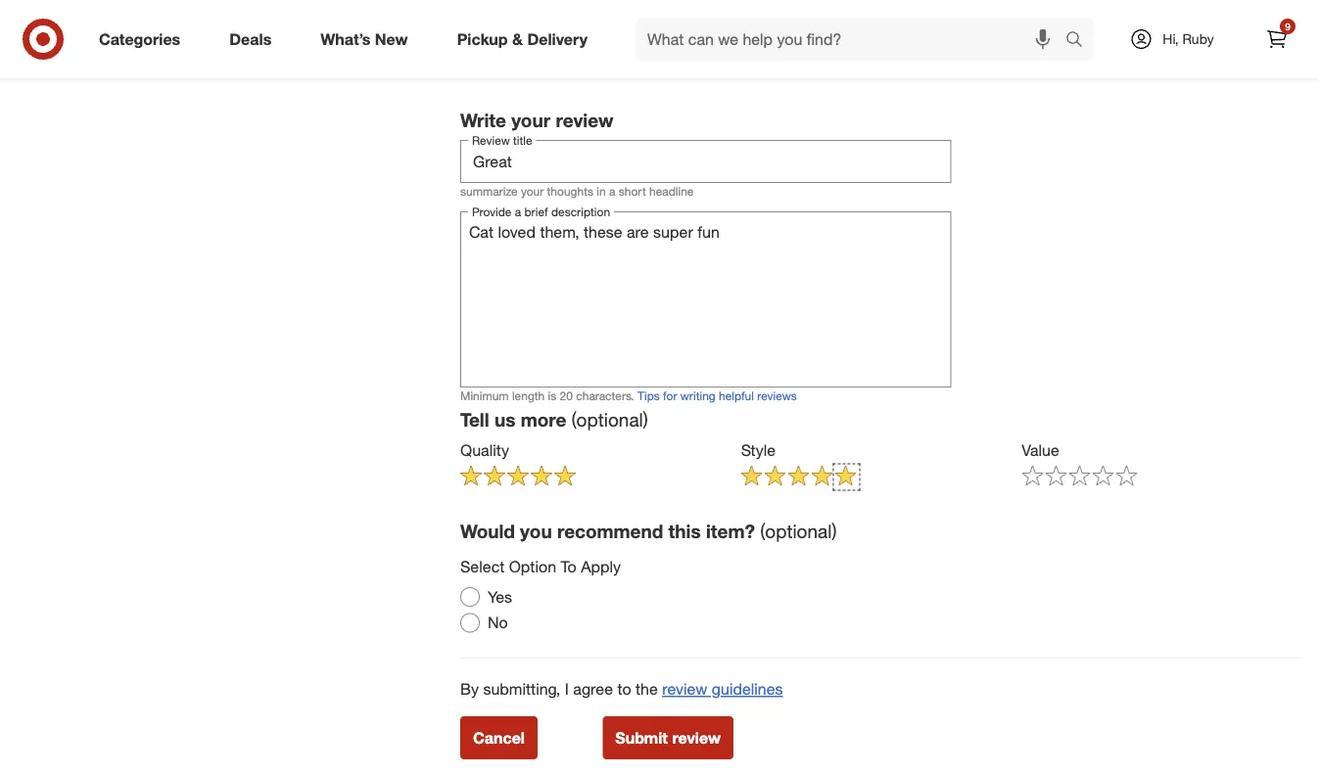 Task type: vqa. For each thing, say whether or not it's contained in the screenshot.
Pay to the top
no



Task type: locate. For each thing, give the bounding box(es) containing it.
you
[[520, 521, 552, 543]]

would you recommend this item? (optional)
[[460, 521, 837, 543]]

review
[[556, 109, 614, 131], [662, 680, 708, 699], [672, 729, 721, 748]]

your
[[512, 109, 551, 131], [521, 184, 544, 199]]

tips for writing helpful reviews button
[[638, 388, 797, 405]]

minimum length is 20 characters. tips for writing helpful reviews
[[460, 389, 797, 404]]

write your review
[[460, 109, 614, 131]]

a
[[609, 184, 616, 199]]

&
[[512, 29, 523, 49]]

delivery
[[527, 29, 588, 49]]

hi, ruby
[[1163, 30, 1214, 48]]

search
[[1057, 31, 1104, 51]]

None text field
[[460, 140, 952, 183]]

hi,
[[1163, 30, 1179, 48]]

i
[[565, 680, 569, 699]]

thoughts
[[547, 184, 594, 199]]

deals
[[229, 29, 272, 49]]

(optional)
[[572, 409, 648, 431], [760, 521, 837, 543]]

your left thoughts
[[521, 184, 544, 199]]

by submitting, i agree to the review guidelines
[[460, 680, 783, 699]]

review inside button
[[672, 729, 721, 748]]

new
[[375, 29, 408, 49]]

characters.
[[576, 389, 635, 404]]

review right the
[[662, 680, 708, 699]]

2 vertical spatial review
[[672, 729, 721, 748]]

0 vertical spatial (optional)
[[572, 409, 648, 431]]

summarize your thoughts in a short headline
[[460, 184, 694, 199]]

what's
[[321, 29, 371, 49]]

Cat loved them, these are super fun text field
[[460, 212, 952, 388]]

20
[[560, 389, 573, 404]]

pickup & delivery
[[457, 29, 588, 49]]

9 link
[[1256, 18, 1299, 61]]

select
[[460, 557, 505, 576]]

1 vertical spatial (optional)
[[760, 521, 837, 543]]

write
[[460, 109, 506, 131]]

0 vertical spatial your
[[512, 109, 551, 131]]

your for write
[[512, 109, 551, 131]]

(optional) down characters.
[[572, 409, 648, 431]]

apply
[[581, 557, 621, 576]]

(optional) right item?
[[760, 521, 837, 543]]

this
[[669, 521, 701, 543]]

submitting,
[[483, 680, 561, 699]]

to
[[561, 557, 577, 576]]

your for summarize
[[521, 184, 544, 199]]

in
[[597, 184, 606, 199]]

categories
[[99, 29, 180, 49]]

0 horizontal spatial (optional)
[[572, 409, 648, 431]]

No radio
[[460, 614, 480, 633]]

writing
[[681, 389, 716, 404]]

1 vertical spatial review
[[662, 680, 708, 699]]

guidelines
[[712, 680, 783, 699]]

short
[[619, 184, 646, 199]]

your right write
[[512, 109, 551, 131]]

review up summarize your thoughts in a short headline at the top of the page
[[556, 109, 614, 131]]

more
[[521, 409, 567, 431]]

1 vertical spatial your
[[521, 184, 544, 199]]

review down review guidelines button
[[672, 729, 721, 748]]

deals link
[[213, 18, 296, 61]]

pickup & delivery link
[[440, 18, 612, 61]]

no
[[488, 614, 508, 633]]

submit
[[616, 729, 668, 748]]



Task type: describe. For each thing, give the bounding box(es) containing it.
tell us more (optional)
[[460, 409, 648, 431]]

helpful
[[719, 389, 754, 404]]

what's new link
[[304, 18, 433, 61]]

1 horizontal spatial (optional)
[[760, 521, 837, 543]]

reviews
[[757, 389, 797, 404]]

would
[[460, 521, 515, 543]]

cancel link
[[460, 717, 538, 760]]

cancel
[[473, 729, 525, 748]]

gingerbread playhouse cat toy set - 10pc - wondershop™ - image image
[[16, 0, 445, 24]]

tips
[[638, 389, 660, 404]]

9
[[1285, 20, 1291, 32]]

is
[[548, 389, 557, 404]]

for
[[663, 389, 677, 404]]

recommend
[[557, 521, 664, 543]]

the
[[636, 680, 658, 699]]

value
[[1022, 441, 1060, 460]]

quality
[[460, 441, 509, 460]]

item?
[[706, 521, 755, 543]]

What can we help you find? suggestions appear below search field
[[636, 18, 1071, 61]]

submit review button
[[603, 717, 734, 760]]

headline
[[649, 184, 694, 199]]

search button
[[1057, 18, 1104, 65]]

agree
[[573, 680, 613, 699]]

by
[[460, 680, 479, 699]]

Yes radio
[[460, 588, 480, 607]]

length
[[512, 389, 545, 404]]

0 vertical spatial review
[[556, 109, 614, 131]]

what's new
[[321, 29, 408, 49]]

submit review
[[616, 729, 721, 748]]

style
[[741, 441, 776, 460]]

select option to apply
[[460, 557, 621, 576]]

minimum
[[460, 389, 509, 404]]

option
[[509, 557, 556, 576]]

tell
[[460, 409, 489, 431]]

summarize
[[460, 184, 518, 199]]

us
[[495, 409, 516, 431]]

ruby
[[1183, 30, 1214, 48]]

pickup
[[457, 29, 508, 49]]

review guidelines button
[[662, 679, 783, 701]]

to
[[618, 680, 631, 699]]

yes
[[488, 588, 512, 607]]

categories link
[[82, 18, 205, 61]]



